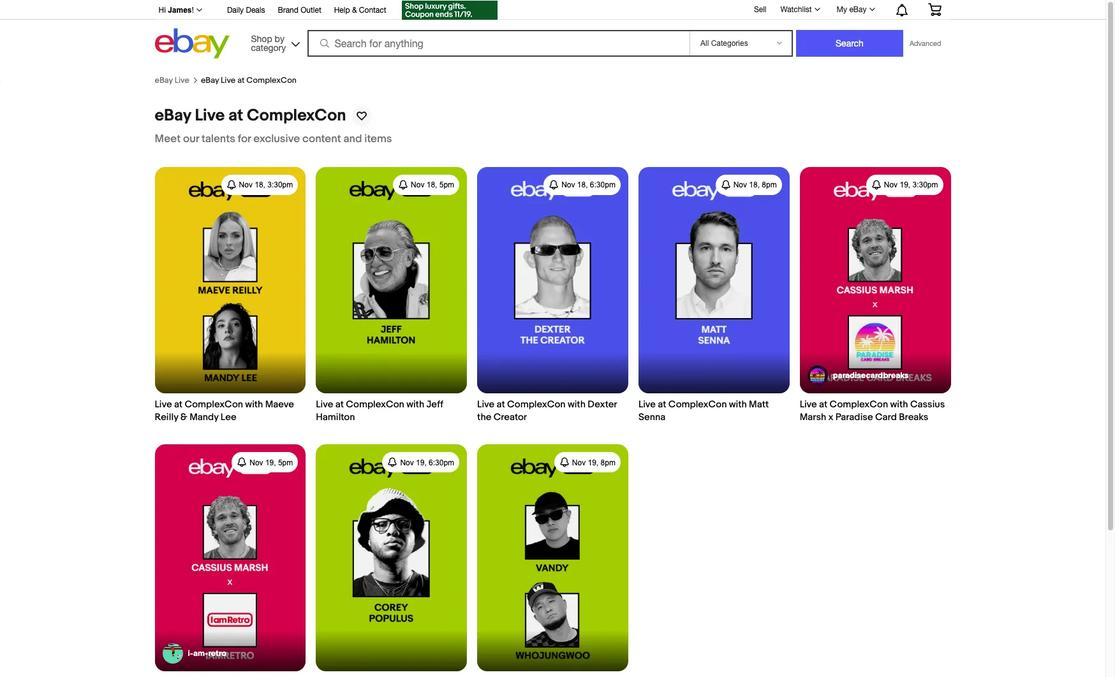Task type: locate. For each thing, give the bounding box(es) containing it.
nov 18, 5pm button
[[393, 175, 459, 195]]

talents
[[202, 133, 235, 145]]

i-am-retro link
[[155, 445, 306, 678], [162, 644, 226, 664]]

complexcon up mandy
[[185, 399, 243, 411]]

help
[[334, 6, 350, 15]]

with for matt
[[729, 399, 747, 411]]

nov 18, 6:30pm button
[[544, 175, 621, 195]]

ebay live at complexcon down category
[[201, 75, 297, 85]]

meet our talents for exclusive content and items
[[155, 133, 392, 145]]

1 vertical spatial 6:30pm
[[429, 459, 454, 468]]

0 horizontal spatial 6:30pm
[[429, 459, 454, 468]]

19,
[[900, 181, 911, 190], [265, 459, 276, 468], [416, 459, 427, 468], [588, 459, 599, 468]]

with inside live at complexcon with dexter the creator
[[568, 399, 586, 411]]

nov 19, 6:30pm button
[[382, 453, 459, 473]]

nov for nov 18, 8pm
[[734, 181, 747, 190]]

5pm inside nov 18, 5pm button
[[439, 181, 454, 190]]

1 horizontal spatial 3:30pm
[[913, 181, 938, 190]]

live up marsh
[[800, 399, 817, 411]]

live up reilly
[[155, 399, 172, 411]]

6:30pm
[[590, 181, 616, 190], [429, 459, 454, 468]]

complexcon for live at complexcon with jeff hamilton
[[346, 399, 404, 411]]

ebay live at complexcon up 'for'
[[155, 106, 346, 126]]

2 18, from the left
[[427, 181, 437, 190]]

complexcon
[[246, 75, 297, 85], [247, 106, 346, 126], [185, 399, 243, 411], [346, 399, 404, 411], [507, 399, 566, 411], [669, 399, 727, 411], [830, 399, 888, 411]]

1 horizontal spatial 8pm
[[762, 181, 777, 190]]

with left maeve
[[245, 399, 263, 411]]

help & contact link
[[334, 4, 386, 18]]

complexcon inside live at complexcon with jeff hamilton
[[346, 399, 404, 411]]

card
[[875, 412, 897, 424]]

2 3:30pm from the left
[[913, 181, 938, 190]]

0 horizontal spatial 8pm
[[601, 459, 616, 468]]

complexcon up paradise
[[830, 399, 888, 411]]

sell link
[[748, 5, 772, 14]]

jeff
[[427, 399, 443, 411]]

paradise
[[836, 412, 873, 424]]

1 vertical spatial ebay live at complexcon
[[155, 106, 346, 126]]

1 3:30pm from the left
[[268, 181, 293, 190]]

mandy
[[190, 412, 219, 424]]

18,
[[255, 181, 265, 190], [427, 181, 437, 190], [577, 181, 588, 190], [749, 181, 760, 190]]

i-am-retro
[[188, 649, 226, 659]]

19, for 8pm
[[588, 459, 599, 468]]

Search for anything text field
[[309, 31, 687, 56]]

1 horizontal spatial 5pm
[[439, 181, 454, 190]]

nov inside button
[[884, 181, 898, 190]]

8pm
[[762, 181, 777, 190], [601, 459, 616, 468]]

at inside live at complexcon with dexter the creator
[[497, 399, 505, 411]]

None submit
[[796, 30, 904, 57]]

live
[[175, 75, 189, 85], [221, 75, 236, 85], [195, 106, 225, 126], [155, 399, 172, 411], [316, 399, 333, 411], [477, 399, 495, 411], [639, 399, 656, 411], [800, 399, 817, 411]]

&
[[352, 6, 357, 15], [180, 412, 187, 424]]

creator
[[494, 412, 527, 424]]

at inside live at complexcon with jeff hamilton
[[335, 399, 344, 411]]

0 horizontal spatial &
[[180, 412, 187, 424]]

complexcon left matt on the right of the page
[[669, 399, 727, 411]]

your shopping cart image
[[927, 3, 942, 16]]

i am retro image
[[162, 644, 183, 664]]

complexcon inside the live at complexcon with cassius marsh x paradise card breaks
[[830, 399, 888, 411]]

complexcon up the hamilton
[[346, 399, 404, 411]]

with inside live at complexcon with jeff hamilton
[[407, 399, 424, 411]]

3:30pm
[[268, 181, 293, 190], [913, 181, 938, 190]]

nov 19, 6:30pm
[[400, 459, 454, 468]]

shop by category button
[[245, 28, 303, 56]]

3 with from the left
[[568, 399, 586, 411]]

account navigation
[[152, 0, 951, 22]]

with left matt on the right of the page
[[729, 399, 747, 411]]

19, for 6:30pm
[[416, 459, 427, 468]]

content
[[302, 133, 341, 145]]

1 horizontal spatial 6:30pm
[[590, 181, 616, 190]]

18, for jeff
[[427, 181, 437, 190]]

meet
[[155, 133, 181, 145]]

live up the hamilton
[[316, 399, 333, 411]]

18, inside "nov 18, 6:30pm" button
[[577, 181, 588, 190]]

& right reilly
[[180, 412, 187, 424]]

items
[[365, 133, 392, 145]]

nov 18, 3:30pm
[[239, 181, 293, 190]]

at inside live at complexcon with matt senna
[[658, 399, 666, 411]]

with inside the live at complexcon with cassius marsh x paradise card breaks
[[890, 399, 908, 411]]

5pm inside nov 19, 5pm button
[[278, 459, 293, 468]]

1 vertical spatial &
[[180, 412, 187, 424]]

3 18, from the left
[[577, 181, 588, 190]]

complexcon inside live at complexcon with matt senna
[[669, 399, 727, 411]]

dexter
[[588, 399, 617, 411]]

0 horizontal spatial 3:30pm
[[268, 181, 293, 190]]

18, inside nov 18, 3:30pm "button"
[[255, 181, 265, 190]]

am-
[[193, 649, 208, 659]]

18, inside nov 18, 8pm button
[[749, 181, 760, 190]]

0 vertical spatial 5pm
[[439, 181, 454, 190]]

19, inside button
[[900, 181, 911, 190]]

live at complexcon with cassius marsh x paradise card breaks
[[800, 399, 945, 424]]

for
[[238, 133, 251, 145]]

1 vertical spatial 5pm
[[278, 459, 293, 468]]

5pm
[[439, 181, 454, 190], [278, 459, 293, 468]]

1 vertical spatial 8pm
[[601, 459, 616, 468]]

0 horizontal spatial 5pm
[[278, 459, 293, 468]]

daily
[[227, 6, 244, 15]]

live at complexcon with dexter the creator link
[[477, 167, 628, 425]]

cassius
[[910, 399, 945, 411]]

brand outlet
[[278, 6, 321, 15]]

complexcon down category
[[246, 75, 297, 85]]

with up card
[[890, 399, 908, 411]]

& right help
[[352, 6, 357, 15]]

matt
[[749, 399, 769, 411]]

3:30pm inside "button"
[[268, 181, 293, 190]]

ebay live at complexcon
[[201, 75, 297, 85], [155, 106, 346, 126]]

with inside live at complexcon with maeve reilly & mandy lee
[[245, 399, 263, 411]]

outlet
[[301, 6, 321, 15]]

at
[[237, 75, 245, 85], [228, 106, 243, 126], [174, 399, 183, 411], [335, 399, 344, 411], [497, 399, 505, 411], [658, 399, 666, 411], [819, 399, 828, 411]]

ebay
[[850, 5, 867, 14], [155, 75, 173, 85], [201, 75, 219, 85], [155, 106, 191, 126]]

nov
[[239, 181, 253, 190], [411, 181, 425, 190], [562, 181, 575, 190], [734, 181, 747, 190], [884, 181, 898, 190], [250, 459, 263, 468], [400, 459, 414, 468], [572, 459, 586, 468]]

with inside live at complexcon with matt senna
[[729, 399, 747, 411]]

at for live at complexcon with jeff hamilton
[[335, 399, 344, 411]]

with
[[245, 399, 263, 411], [407, 399, 424, 411], [568, 399, 586, 411], [729, 399, 747, 411], [890, 399, 908, 411]]

at inside the live at complexcon with cassius marsh x paradise card breaks
[[819, 399, 828, 411]]

5 with from the left
[[890, 399, 908, 411]]

3:30pm for maeve
[[268, 181, 293, 190]]

our
[[183, 133, 199, 145]]

retro
[[208, 649, 226, 659]]

with left dexter
[[568, 399, 586, 411]]

1 18, from the left
[[255, 181, 265, 190]]

1 with from the left
[[245, 399, 263, 411]]

with left the jeff
[[407, 399, 424, 411]]

0 vertical spatial &
[[352, 6, 357, 15]]

complexcon inside live at complexcon with maeve reilly & mandy lee
[[185, 399, 243, 411]]

nov inside "button"
[[239, 181, 253, 190]]

18, for maeve
[[255, 181, 265, 190]]

1 horizontal spatial &
[[352, 6, 357, 15]]

nov for nov 19, 3:30pm
[[884, 181, 898, 190]]

complexcon up the creator
[[507, 399, 566, 411]]

complexcon inside live at complexcon with dexter the creator
[[507, 399, 566, 411]]

nov for nov 19, 6:30pm
[[400, 459, 414, 468]]

ebay live link
[[155, 75, 189, 85]]

hi james !
[[159, 6, 194, 15]]

4 18, from the left
[[749, 181, 760, 190]]

ebay live at complexcon link
[[201, 75, 297, 85]]

!
[[192, 6, 194, 15]]

at inside live at complexcon with maeve reilly & mandy lee
[[174, 399, 183, 411]]

i-
[[188, 649, 193, 659]]

live up senna
[[639, 399, 656, 411]]

nov 18, 6:30pm
[[562, 181, 616, 190]]

0 vertical spatial 8pm
[[762, 181, 777, 190]]

live at complexcon with dexter the creator
[[477, 399, 617, 424]]

18, inside nov 18, 5pm button
[[427, 181, 437, 190]]

4 with from the left
[[729, 399, 747, 411]]

live at complexcon with maeve reilly & mandy lee link
[[155, 167, 306, 425]]

3:30pm inside button
[[913, 181, 938, 190]]

nov 18, 8pm button
[[716, 175, 782, 195]]

0 vertical spatial 6:30pm
[[590, 181, 616, 190]]

ebay live
[[155, 75, 189, 85]]

live up the
[[477, 399, 495, 411]]

live inside live at complexcon with matt senna
[[639, 399, 656, 411]]

live at complexcon with jeff hamilton
[[316, 399, 443, 424]]

2 with from the left
[[407, 399, 424, 411]]



Task type: vqa. For each thing, say whether or not it's contained in the screenshot.
at in the Live at ComplexCon with Maeve Reilly & Mandy Lee
yes



Task type: describe. For each thing, give the bounding box(es) containing it.
live at complexcon with jeff hamilton link
[[316, 167, 467, 425]]

live at complexcon with maeve reilly & mandy lee
[[155, 399, 294, 424]]

6:30pm for nov 18, 6:30pm
[[590, 181, 616, 190]]

live right the 'ebay live' link
[[221, 75, 236, 85]]

senna
[[639, 412, 666, 424]]

5pm for nov 19, 5pm
[[278, 459, 293, 468]]

19, for 5pm
[[265, 459, 276, 468]]

5pm for nov 18, 5pm
[[439, 181, 454, 190]]

paradisecardbreaks
[[833, 371, 909, 381]]

nov 19, 3:30pm button
[[866, 175, 943, 195]]

complexcon up exclusive
[[247, 106, 346, 126]]

advanced
[[910, 40, 942, 47]]

paradisecardbreaks link
[[808, 366, 909, 386]]

brand outlet link
[[278, 4, 321, 18]]

19, for 3:30pm
[[900, 181, 911, 190]]

ebay inside account navigation
[[850, 5, 867, 14]]

18, for matt
[[749, 181, 760, 190]]

18, for dexter
[[577, 181, 588, 190]]

none submit inside shop by category banner
[[796, 30, 904, 57]]

nov for nov 18, 5pm
[[411, 181, 425, 190]]

at for live at complexcon with maeve reilly & mandy lee
[[174, 399, 183, 411]]

live up talents
[[195, 106, 225, 126]]

daily deals
[[227, 6, 265, 15]]

live inside live at complexcon with maeve reilly & mandy lee
[[155, 399, 172, 411]]

complexcon for live at complexcon with matt senna
[[669, 399, 727, 411]]

nov for nov 19, 5pm
[[250, 459, 263, 468]]

x
[[829, 412, 834, 424]]

my
[[837, 5, 847, 14]]

with for jeff
[[407, 399, 424, 411]]

deals
[[246, 6, 265, 15]]

james
[[168, 6, 192, 15]]

daily deals link
[[227, 4, 265, 18]]

live inside live at complexcon with jeff hamilton
[[316, 399, 333, 411]]

nov 19, 8pm
[[572, 459, 616, 468]]

exclusive
[[253, 133, 300, 145]]

nov for nov 19, 8pm
[[572, 459, 586, 468]]

at for live at complexcon with cassius marsh x paradise card breaks
[[819, 399, 828, 411]]

shop by category
[[251, 34, 286, 53]]

complexcon for live at complexcon with cassius marsh x paradise card breaks
[[830, 399, 888, 411]]

shop
[[251, 34, 272, 44]]

0 vertical spatial ebay live at complexcon
[[201, 75, 297, 85]]

sell
[[754, 5, 767, 14]]

nov 19, 5pm
[[250, 459, 293, 468]]

live at complexcon with matt senna
[[639, 399, 769, 424]]

live inside the live at complexcon with cassius marsh x paradise card breaks
[[800, 399, 817, 411]]

lee
[[221, 412, 237, 424]]

& inside live at complexcon with maeve reilly & mandy lee
[[180, 412, 187, 424]]

marsh
[[800, 412, 827, 424]]

my ebay link
[[830, 2, 881, 17]]

at for live at complexcon with dexter the creator
[[497, 399, 505, 411]]

nov for nov 18, 3:30pm
[[239, 181, 253, 190]]

by
[[275, 34, 285, 44]]

breaks
[[899, 412, 929, 424]]

paradisecardbreaks image
[[808, 366, 828, 386]]

with for dexter
[[568, 399, 586, 411]]

maeve
[[265, 399, 294, 411]]

nov 19, 3:30pm
[[884, 181, 938, 190]]

and
[[344, 133, 362, 145]]

live up 'our' at the left top of the page
[[175, 75, 189, 85]]

help & contact
[[334, 6, 386, 15]]

brand
[[278, 6, 299, 15]]

hi
[[159, 6, 166, 15]]

watchlist link
[[774, 2, 826, 17]]

get the coupon image
[[402, 1, 497, 20]]

the
[[477, 412, 492, 424]]

hamilton
[[316, 412, 355, 424]]

nov 18, 3:30pm button
[[221, 175, 298, 195]]

contact
[[359, 6, 386, 15]]

category
[[251, 42, 286, 53]]

live at complexcon with matt senna link
[[639, 167, 790, 425]]

nov for nov 18, 6:30pm
[[562, 181, 575, 190]]

nov 19, 5pm button
[[232, 453, 298, 473]]

with for maeve
[[245, 399, 263, 411]]

my ebay
[[837, 5, 867, 14]]

with for cassius
[[890, 399, 908, 411]]

nov 18, 8pm
[[734, 181, 777, 190]]

complexcon for live at complexcon with dexter the creator
[[507, 399, 566, 411]]

3:30pm for cassius
[[913, 181, 938, 190]]

advanced link
[[904, 31, 948, 56]]

live inside live at complexcon with dexter the creator
[[477, 399, 495, 411]]

shop by category banner
[[152, 0, 951, 75]]

& inside 'link'
[[352, 6, 357, 15]]

reilly
[[155, 412, 178, 424]]

8pm for nov 18, 8pm
[[762, 181, 777, 190]]

8pm for nov 19, 8pm
[[601, 459, 616, 468]]

complexcon for live at complexcon with maeve reilly & mandy lee
[[185, 399, 243, 411]]

nov 19, 8pm button
[[554, 453, 621, 473]]

6:30pm for nov 19, 6:30pm
[[429, 459, 454, 468]]

watchlist
[[781, 5, 812, 14]]

at for live at complexcon with matt senna
[[658, 399, 666, 411]]

nov 18, 5pm
[[411, 181, 454, 190]]



